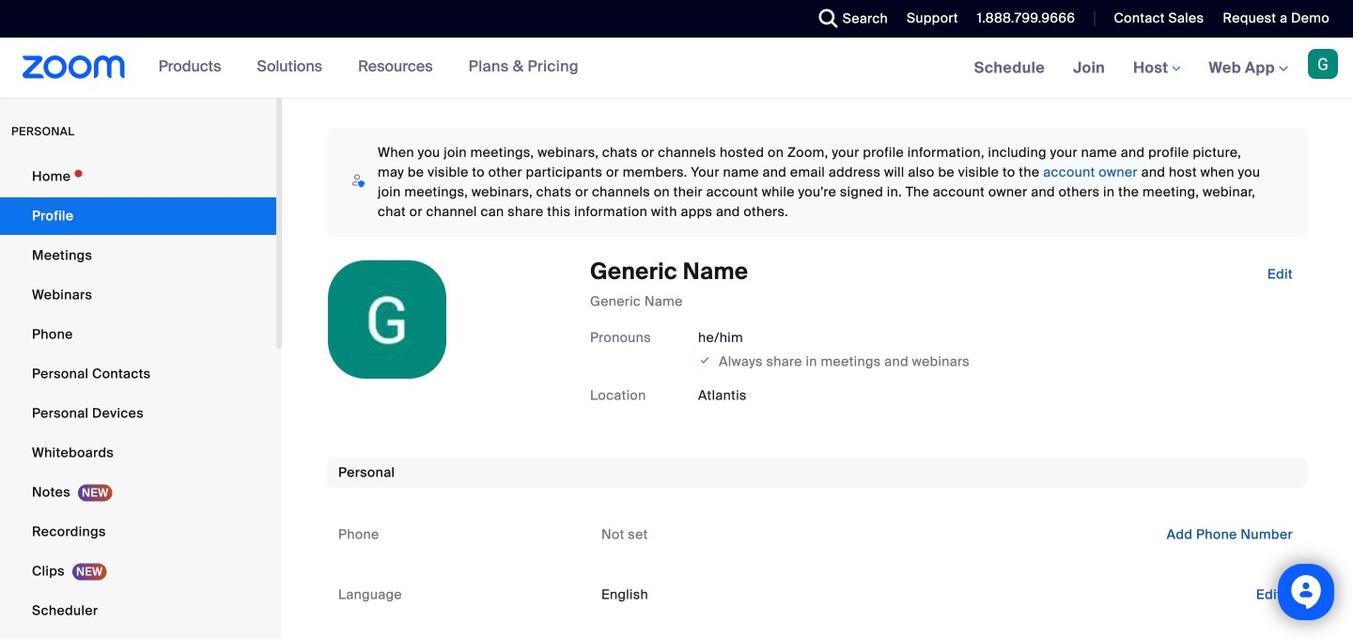 Task type: describe. For each thing, give the bounding box(es) containing it.
edit user photo image
[[372, 311, 402, 328]]

checked image
[[698, 351, 712, 370]]



Task type: locate. For each thing, give the bounding box(es) containing it.
personal menu menu
[[0, 158, 276, 639]]

banner
[[0, 38, 1353, 99]]

profile picture image
[[1308, 49, 1338, 79]]

meetings navigation
[[960, 38, 1353, 99]]

zoom logo image
[[23, 55, 126, 79]]

user photo image
[[328, 260, 446, 379]]

product information navigation
[[144, 38, 593, 98]]



Task type: vqa. For each thing, say whether or not it's contained in the screenshot.
"banner"
yes



